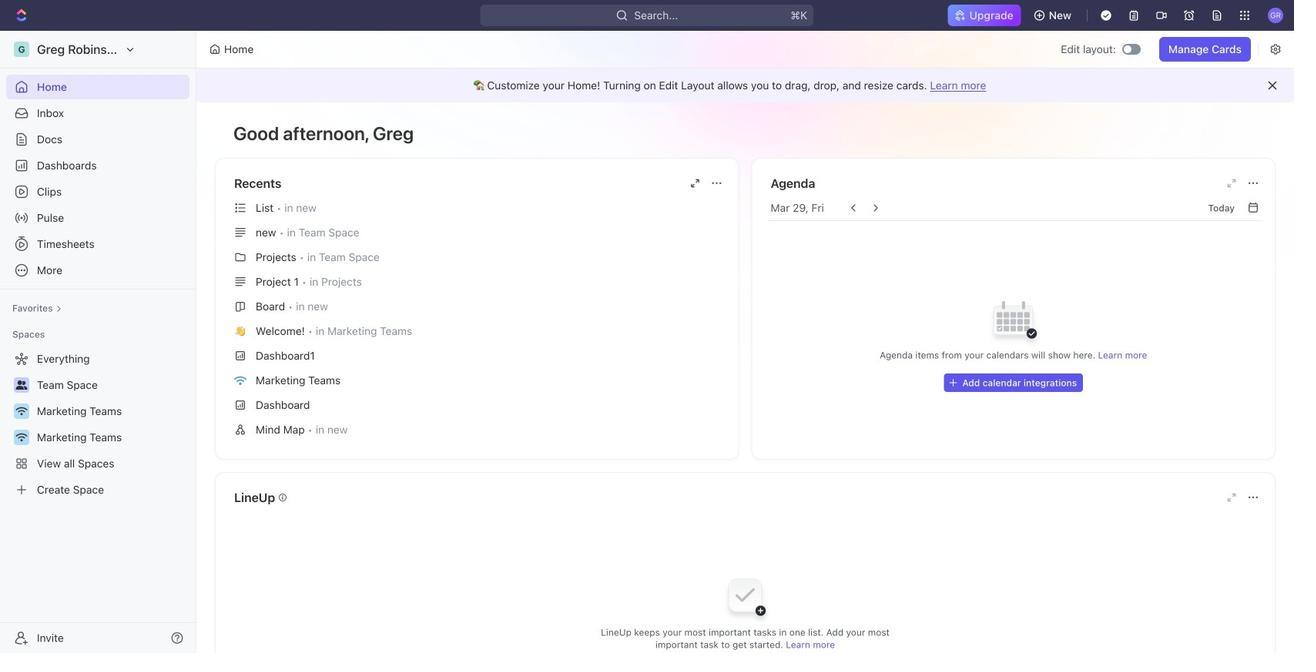 Task type: describe. For each thing, give the bounding box(es) containing it.
wifi image inside tree
[[16, 407, 27, 416]]

sidebar navigation
[[0, 31, 200, 653]]

tree inside sidebar navigation
[[6, 347, 190, 502]]

wifi image
[[16, 433, 27, 442]]

greg robinson's workspace, , element
[[14, 42, 29, 57]]

0 vertical spatial wifi image
[[234, 376, 247, 386]]



Task type: vqa. For each thing, say whether or not it's contained in the screenshot.
wifi icon
yes



Task type: locate. For each thing, give the bounding box(es) containing it.
tree
[[6, 347, 190, 502]]

alert
[[196, 69, 1294, 102]]

wifi image
[[234, 376, 247, 386], [16, 407, 27, 416]]

user group image
[[16, 381, 27, 390]]

1 vertical spatial wifi image
[[16, 407, 27, 416]]

1 horizontal spatial wifi image
[[234, 376, 247, 386]]

0 horizontal spatial wifi image
[[16, 407, 27, 416]]



